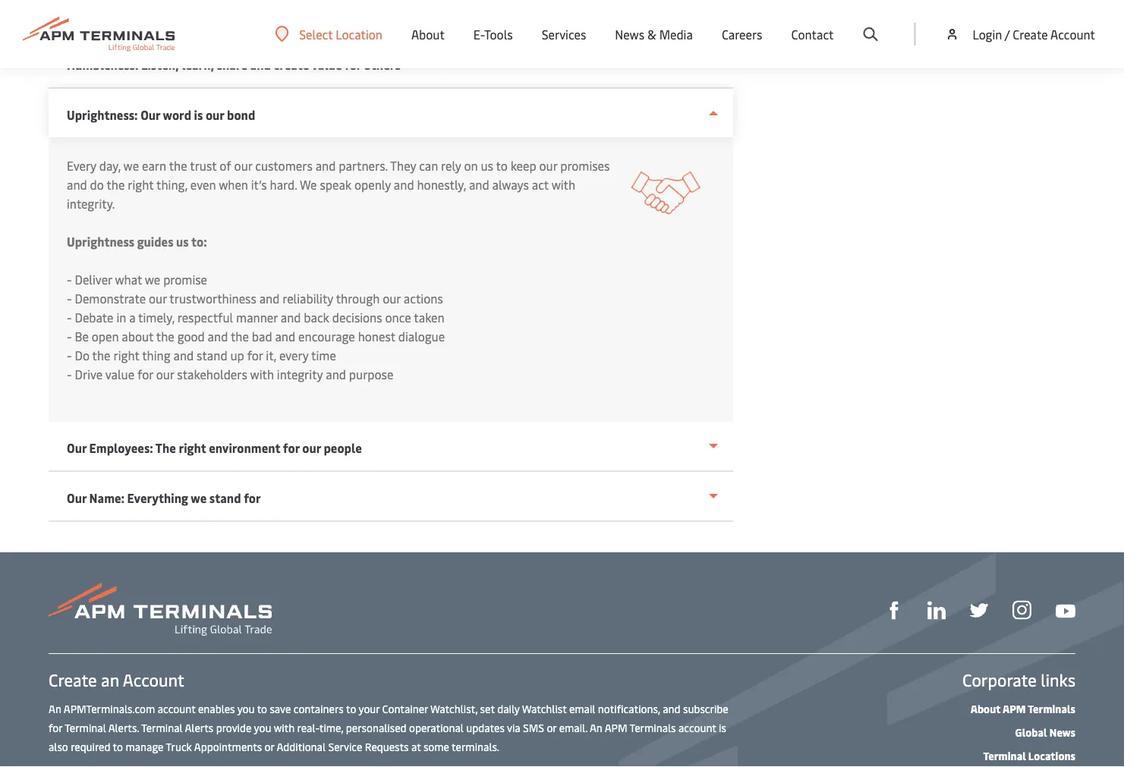 Task type: describe. For each thing, give the bounding box(es) containing it.
earn
[[142, 158, 166, 174]]

0 horizontal spatial account
[[123, 669, 184, 691]]

the up up
[[231, 328, 249, 345]]

1 vertical spatial you
[[254, 721, 271, 735]]

taken
[[414, 309, 445, 326]]

e-
[[474, 26, 485, 42]]

the
[[156, 440, 176, 456]]

about for about
[[412, 26, 445, 42]]

open
[[92, 328, 119, 345]]

apmt footer logo image
[[49, 583, 272, 636]]

with inside every day, we earn the trust of our customers and partners. they can rely on us to keep our promises and do the right thing, even when it's hard. we speak openly and honestly, and always act with integrity.
[[552, 177, 576, 193]]

apm inside an apmterminals.com account enables you to save containers to your container watchlist, set daily watchlist email notifications, and subscribe for terminal alerts. terminal alerts provide you with real-time, personalised operational updates via sms or email. an apm terminals account is also required to manage truck appointments or additional service requests at some terminals.
[[605, 721, 628, 735]]

global
[[1016, 725, 1048, 740]]

for down thing
[[137, 366, 153, 383]]

trust
[[190, 158, 217, 174]]

our name: everything we stand for
[[67, 490, 261, 507]]

5 - from the top
[[67, 347, 72, 364]]

0 vertical spatial terminals
[[1028, 702, 1076, 716]]

it's
[[251, 177, 267, 193]]

manner
[[236, 309, 278, 326]]

linkedin image
[[928, 602, 946, 620]]

tools
[[485, 26, 513, 42]]

1 horizontal spatial account
[[679, 721, 717, 735]]

services button
[[542, 0, 587, 68]]

some
[[424, 740, 450, 754]]

our down thing
[[156, 366, 174, 383]]

right inside - deliver what we promise - demonstrate our trustworthiness and reliability through our actions - debate in a timely, respectful manner and back decisions once taken - be open about the good and the bad and encourage honest dialogue - do the right thing and stand up for it, every time - drive value for our stakeholders with integrity and purpose
[[113, 347, 139, 364]]

linkedin__x28_alt_x29__3_ link
[[928, 600, 946, 620]]

appointments
[[194, 740, 262, 754]]

we for everything
[[191, 490, 207, 507]]

watchlist
[[522, 702, 567, 716]]

facebook image
[[886, 602, 904, 620]]

honestly,
[[417, 177, 466, 193]]

an
[[101, 669, 119, 691]]

and down time
[[326, 366, 346, 383]]

share
[[217, 57, 248, 73]]

we
[[300, 177, 317, 193]]

our name: everything we stand for button
[[49, 472, 734, 522]]

select
[[299, 26, 333, 42]]

trustworthiness
[[170, 290, 257, 307]]

updates
[[467, 721, 505, 735]]

1 vertical spatial us
[[176, 234, 189, 250]]

humbleness: listen, learn, share and create value for others button
[[49, 39, 734, 89]]

honest
[[358, 328, 396, 345]]

to inside every day, we earn the trust of our customers and partners. they can rely on us to keep our promises and do the right thing, even when it's hard. we speak openly and honestly, and always act with integrity.
[[496, 158, 508, 174]]

for inside humbleness: listen, learn, share and create value for others dropdown button
[[345, 57, 361, 73]]

- deliver what we promise - demonstrate our trustworthiness and reliability through our actions - debate in a timely, respectful manner and back decisions once taken - be open about the good and the bad and encourage honest dialogue - do the right thing and stand up for it, every time - drive value for our stakeholders with integrity and purpose
[[67, 271, 445, 383]]

our inside 'dropdown button'
[[206, 107, 224, 123]]

a
[[129, 309, 136, 326]]

0 horizontal spatial or
[[265, 740, 274, 754]]

word
[[163, 107, 191, 123]]

notifications,
[[598, 702, 661, 716]]

right inside every day, we earn the trust of our customers and partners. they can rely on us to keep our promises and do the right thing, even when it's hard. we speak openly and honestly, and always act with integrity.
[[128, 177, 154, 193]]

container
[[382, 702, 428, 716]]

promises
[[561, 158, 610, 174]]

1 horizontal spatial terminal
[[141, 721, 183, 735]]

others
[[364, 57, 401, 73]]

and down respectful at the top
[[208, 328, 228, 345]]

about
[[122, 328, 154, 345]]

and down they
[[394, 177, 414, 193]]

for inside our name: everything we stand for 'dropdown button'
[[244, 490, 261, 507]]

select location button
[[275, 26, 383, 42]]

integrity.
[[67, 196, 115, 212]]

our right the of
[[234, 158, 252, 174]]

and down "every"
[[67, 177, 87, 193]]

our inside 'dropdown button'
[[141, 107, 160, 123]]

for left it,
[[247, 347, 263, 364]]

terminals inside an apmterminals.com account enables you to save containers to your container watchlist, set daily watchlist email notifications, and subscribe for terminal alerts. terminal alerts provide you with real-time, personalised operational updates via sms or email. an apm terminals account is also required to manage truck appointments or additional service requests at some terminals.
[[630, 721, 676, 735]]

day,
[[99, 158, 121, 174]]

and up manner
[[259, 290, 280, 307]]

for inside "our employees: the right environment for our people" dropdown button
[[283, 440, 300, 456]]

demonstrate
[[75, 290, 146, 307]]

service
[[328, 740, 362, 754]]

via
[[507, 721, 521, 735]]

services
[[542, 26, 587, 42]]

uprightness: our word is our bond
[[67, 107, 255, 123]]

2 horizontal spatial terminal
[[984, 749, 1027, 763]]

promise
[[163, 271, 207, 288]]

the up thing,
[[169, 158, 187, 174]]

rely
[[441, 158, 461, 174]]

about for about apm terminals
[[971, 702, 1001, 716]]

and inside an apmterminals.com account enables you to save containers to your container watchlist, set daily watchlist email notifications, and subscribe for terminal alerts. terminal alerts provide you with real-time, personalised operational updates via sms or email. an apm terminals account is also required to manage truck appointments or additional service requests at some terminals.
[[663, 702, 681, 716]]

good
[[177, 328, 205, 345]]

respectful
[[178, 309, 233, 326]]

alerts
[[185, 721, 214, 735]]

select location
[[299, 26, 383, 42]]

be
[[75, 328, 89, 345]]

employees:
[[89, 440, 153, 456]]

even
[[190, 177, 216, 193]]

6 - from the top
[[67, 366, 72, 383]]

login / create account
[[973, 26, 1096, 42]]

contact button
[[792, 0, 834, 68]]

global news
[[1016, 725, 1076, 740]]

terminal locations link
[[984, 749, 1076, 763]]

hard.
[[270, 177, 297, 193]]

our for name:
[[67, 490, 87, 507]]

locations
[[1029, 749, 1076, 763]]

deliver
[[75, 271, 112, 288]]

learn,
[[182, 57, 214, 73]]

to down the alerts.
[[113, 740, 123, 754]]

customers
[[255, 158, 313, 174]]

instagram image
[[1013, 601, 1032, 620]]

every day, we earn the trust of our customers and partners. they can rely on us to keep our promises and do the right thing, even when it's hard. we speak openly and honestly, and always act with integrity.
[[67, 158, 610, 212]]

drive
[[75, 366, 103, 383]]

1 horizontal spatial create
[[1013, 26, 1048, 42]]

news & media
[[615, 26, 693, 42]]

every
[[279, 347, 309, 364]]

set
[[480, 702, 495, 716]]

value inside - deliver what we promise - demonstrate our trustworthiness and reliability through our actions - debate in a timely, respectful manner and back decisions once taken - be open about the good and the bad and encourage honest dialogue - do the right thing and stand up for it, every time - drive value for our stakeholders with integrity and purpose
[[105, 366, 135, 383]]

you tube link
[[1056, 600, 1076, 619]]

uprightness image
[[630, 156, 703, 231]]

and up every
[[275, 328, 296, 345]]

fill 44 link
[[971, 600, 989, 620]]

about apm terminals link
[[971, 702, 1076, 716]]

subscribe
[[683, 702, 729, 716]]

0 vertical spatial you
[[237, 702, 255, 716]]

location
[[336, 26, 383, 42]]

0 horizontal spatial an
[[49, 702, 61, 716]]

what
[[115, 271, 142, 288]]

stakeholders
[[177, 366, 247, 383]]

us inside every day, we earn the trust of our customers and partners. they can rely on us to keep our promises and do the right thing, even when it's hard. we speak openly and honestly, and always act with integrity.
[[481, 158, 494, 174]]

partners.
[[339, 158, 388, 174]]

&
[[648, 26, 657, 42]]

uprightness
[[67, 234, 135, 250]]



Task type: vqa. For each thing, say whether or not it's contained in the screenshot.
About APM Terminals
yes



Task type: locate. For each thing, give the bounding box(es) containing it.
1 horizontal spatial terminals
[[1028, 702, 1076, 716]]

0 horizontal spatial we
[[123, 158, 139, 174]]

2 vertical spatial our
[[67, 490, 87, 507]]

1 vertical spatial news
[[1050, 725, 1076, 740]]

encourage
[[299, 328, 355, 345]]

we
[[123, 158, 139, 174], [145, 271, 160, 288], [191, 490, 207, 507]]

our inside 'dropdown button'
[[67, 490, 87, 507]]

on
[[464, 158, 478, 174]]

always
[[493, 177, 529, 193]]

0 vertical spatial apm
[[1003, 702, 1026, 716]]

account
[[1051, 26, 1096, 42], [123, 669, 184, 691]]

links
[[1041, 669, 1076, 691]]

for up also
[[49, 721, 62, 735]]

we right what
[[145, 271, 160, 288]]

time,
[[320, 721, 344, 735]]

- left demonstrate
[[67, 290, 72, 307]]

news up locations on the right bottom
[[1050, 725, 1076, 740]]

0 horizontal spatial about
[[412, 26, 445, 42]]

provide
[[216, 721, 252, 735]]

time
[[311, 347, 336, 364]]

1 horizontal spatial or
[[547, 721, 557, 735]]

value inside humbleness: listen, learn, share and create value for others dropdown button
[[312, 57, 342, 73]]

uprightness: our word is our bond element
[[49, 137, 734, 422]]

and down "on"
[[469, 177, 490, 193]]

apm up 'global'
[[1003, 702, 1026, 716]]

3 - from the top
[[67, 309, 72, 326]]

our left name:
[[67, 490, 87, 507]]

0 vertical spatial stand
[[197, 347, 228, 364]]

stand inside 'dropdown button'
[[209, 490, 241, 507]]

and down reliability on the left of the page
[[281, 309, 301, 326]]

0 vertical spatial account
[[158, 702, 196, 716]]

our employees: the right environment for our people
[[67, 440, 362, 456]]

we inside 'dropdown button'
[[191, 490, 207, 507]]

our up "once"
[[383, 290, 401, 307]]

0 horizontal spatial account
[[158, 702, 196, 716]]

0 horizontal spatial terminals
[[630, 721, 676, 735]]

1 horizontal spatial is
[[719, 721, 727, 735]]

through
[[336, 290, 380, 307]]

enables
[[198, 702, 235, 716]]

0 horizontal spatial apm
[[605, 721, 628, 735]]

1 horizontal spatial news
[[1050, 725, 1076, 740]]

0 horizontal spatial news
[[615, 26, 645, 42]]

stand up stakeholders
[[197, 347, 228, 364]]

or
[[547, 721, 557, 735], [265, 740, 274, 754]]

and
[[250, 57, 271, 73], [316, 158, 336, 174], [67, 177, 87, 193], [394, 177, 414, 193], [469, 177, 490, 193], [259, 290, 280, 307], [281, 309, 301, 326], [208, 328, 228, 345], [275, 328, 296, 345], [174, 347, 194, 364], [326, 366, 346, 383], [663, 702, 681, 716]]

do
[[90, 177, 104, 193]]

our left 'bond'
[[206, 107, 224, 123]]

twitter image
[[971, 602, 989, 620]]

our left employees:
[[67, 440, 87, 456]]

0 vertical spatial or
[[547, 721, 557, 735]]

us left the to:
[[176, 234, 189, 250]]

actions
[[404, 290, 443, 307]]

humbleness:
[[67, 57, 139, 73]]

is down subscribe
[[719, 721, 727, 735]]

timely,
[[138, 309, 175, 326]]

an apmterminals.com account enables you to save containers to your container watchlist, set daily watchlist email notifications, and subscribe for terminal alerts. terminal alerts provide you with real-time, personalised operational updates via sms or email. an apm terminals account is also required to manage truck appointments or additional service requests at some terminals.
[[49, 702, 729, 754]]

with inside an apmterminals.com account enables you to save containers to your container watchlist, set daily watchlist email notifications, and subscribe for terminal alerts. terminal alerts provide you with real-time, personalised operational updates via sms or email. an apm terminals account is also required to manage truck appointments or additional service requests at some terminals.
[[274, 721, 295, 735]]

2 vertical spatial right
[[179, 440, 206, 456]]

openly
[[355, 177, 391, 193]]

1 vertical spatial is
[[719, 721, 727, 735]]

1 vertical spatial right
[[113, 347, 139, 364]]

we right day,
[[123, 158, 139, 174]]

of
[[220, 158, 231, 174]]

uprightness:
[[67, 107, 138, 123]]

the right do in the top of the page
[[107, 177, 125, 193]]

right right the
[[179, 440, 206, 456]]

we inside every day, we earn the trust of our customers and partners. they can rely on us to keep our promises and do the right thing, even when it's hard. we speak openly and honestly, and always act with integrity.
[[123, 158, 139, 174]]

you down save
[[254, 721, 271, 735]]

our inside dropdown button
[[67, 440, 87, 456]]

e-tools
[[474, 26, 513, 42]]

0 vertical spatial account
[[1051, 26, 1096, 42]]

back
[[304, 309, 330, 326]]

create left the an
[[49, 669, 97, 691]]

1 vertical spatial stand
[[209, 490, 241, 507]]

account right /
[[1051, 26, 1096, 42]]

0 horizontal spatial us
[[176, 234, 189, 250]]

careers
[[722, 26, 763, 42]]

for down environment
[[244, 490, 261, 507]]

value right drive
[[105, 366, 135, 383]]

debate
[[75, 309, 114, 326]]

apm down notifications,
[[605, 721, 628, 735]]

real-
[[297, 721, 320, 735]]

operational
[[409, 721, 464, 735]]

account down subscribe
[[679, 721, 717, 735]]

1 vertical spatial an
[[590, 721, 603, 735]]

login / create account link
[[945, 0, 1096, 68]]

for
[[345, 57, 361, 73], [247, 347, 263, 364], [137, 366, 153, 383], [283, 440, 300, 456], [244, 490, 261, 507], [49, 721, 62, 735]]

to left save
[[257, 702, 267, 716]]

- left do
[[67, 347, 72, 364]]

news
[[615, 26, 645, 42], [1050, 725, 1076, 740]]

shape link
[[886, 600, 904, 620]]

we for what
[[145, 271, 160, 288]]

1 vertical spatial we
[[145, 271, 160, 288]]

1 vertical spatial our
[[67, 440, 87, 456]]

about left e-
[[412, 26, 445, 42]]

1 vertical spatial with
[[250, 366, 274, 383]]

is inside an apmterminals.com account enables you to save containers to your container watchlist, set daily watchlist email notifications, and subscribe for terminal alerts. terminal alerts provide you with real-time, personalised operational updates via sms or email. an apm terminals account is also required to manage truck appointments or additional service requests at some terminals.
[[719, 721, 727, 735]]

about
[[412, 26, 445, 42], [971, 702, 1001, 716]]

is right word
[[194, 107, 203, 123]]

the down the timely,
[[156, 328, 174, 345]]

0 vertical spatial with
[[552, 177, 576, 193]]

0 vertical spatial an
[[49, 702, 61, 716]]

required
[[71, 740, 110, 754]]

right inside dropdown button
[[179, 440, 206, 456]]

containers
[[294, 702, 344, 716]]

our
[[141, 107, 160, 123], [67, 440, 87, 456], [67, 490, 87, 507]]

0 vertical spatial news
[[615, 26, 645, 42]]

youtube image
[[1056, 605, 1076, 618]]

right down the about
[[113, 347, 139, 364]]

1 horizontal spatial value
[[312, 57, 342, 73]]

and up speak on the top left of page
[[316, 158, 336, 174]]

for left others
[[345, 57, 361, 73]]

0 horizontal spatial create
[[49, 669, 97, 691]]

4 - from the top
[[67, 328, 72, 345]]

and down good
[[174, 347, 194, 364]]

2 horizontal spatial we
[[191, 490, 207, 507]]

0 vertical spatial we
[[123, 158, 139, 174]]

can
[[419, 158, 438, 174]]

1 vertical spatial terminals
[[630, 721, 676, 735]]

terminals down notifications,
[[630, 721, 676, 735]]

our inside dropdown button
[[303, 440, 321, 456]]

1 horizontal spatial about
[[971, 702, 1001, 716]]

0 vertical spatial create
[[1013, 26, 1048, 42]]

environment
[[209, 440, 280, 456]]

about down corporate in the right of the page
[[971, 702, 1001, 716]]

terminal up truck
[[141, 721, 183, 735]]

0 horizontal spatial terminal
[[65, 721, 106, 735]]

create right /
[[1013, 26, 1048, 42]]

0 vertical spatial us
[[481, 158, 494, 174]]

to up always at the left
[[496, 158, 508, 174]]

2 vertical spatial we
[[191, 490, 207, 507]]

our up the timely,
[[149, 290, 167, 307]]

you up provide
[[237, 702, 255, 716]]

our employees: the right environment for our people button
[[49, 422, 734, 472]]

with inside - deliver what we promise - demonstrate our trustworthiness and reliability through our actions - debate in a timely, respectful manner and back decisions once taken - be open about the good and the bad and encourage honest dialogue - do the right thing and stand up for it, every time - drive value for our stakeholders with integrity and purpose
[[250, 366, 274, 383]]

daily
[[498, 702, 520, 716]]

email
[[570, 702, 596, 716]]

our left word
[[141, 107, 160, 123]]

watchlist,
[[431, 702, 478, 716]]

0 vertical spatial is
[[194, 107, 203, 123]]

0 vertical spatial right
[[128, 177, 154, 193]]

at
[[412, 740, 421, 754]]

decisions
[[332, 309, 382, 326]]

listen,
[[141, 57, 179, 73]]

requests
[[365, 740, 409, 754]]

and left subscribe
[[663, 702, 681, 716]]

1 horizontal spatial us
[[481, 158, 494, 174]]

purpose
[[349, 366, 394, 383]]

2 vertical spatial with
[[274, 721, 295, 735]]

1 vertical spatial create
[[49, 669, 97, 691]]

or left additional
[[265, 740, 274, 754]]

right down earn on the top
[[128, 177, 154, 193]]

/
[[1005, 26, 1010, 42]]

and inside humbleness: listen, learn, share and create value for others dropdown button
[[250, 57, 271, 73]]

with down save
[[274, 721, 295, 735]]

1 vertical spatial about
[[971, 702, 1001, 716]]

and right share
[[250, 57, 271, 73]]

apm
[[1003, 702, 1026, 716], [605, 721, 628, 735]]

apmterminals.com
[[64, 702, 155, 716]]

the right do
[[92, 347, 111, 364]]

1 vertical spatial value
[[105, 366, 135, 383]]

right
[[128, 177, 154, 193], [113, 347, 139, 364], [179, 440, 206, 456]]

or right sms
[[547, 721, 557, 735]]

0 horizontal spatial value
[[105, 366, 135, 383]]

account up alerts
[[158, 702, 196, 716]]

account right the an
[[123, 669, 184, 691]]

0 vertical spatial value
[[312, 57, 342, 73]]

create
[[274, 57, 309, 73]]

us right "on"
[[481, 158, 494, 174]]

our for employees:
[[67, 440, 87, 456]]

every
[[67, 158, 96, 174]]

thing
[[142, 347, 171, 364]]

0 vertical spatial our
[[141, 107, 160, 123]]

an up also
[[49, 702, 61, 716]]

1 horizontal spatial an
[[590, 721, 603, 735]]

with down it,
[[250, 366, 274, 383]]

we right everything at the left bottom of page
[[191, 490, 207, 507]]

terminal down 'global'
[[984, 749, 1027, 763]]

for right environment
[[283, 440, 300, 456]]

our left people
[[303, 440, 321, 456]]

terminals
[[1028, 702, 1076, 716], [630, 721, 676, 735]]

personalised
[[346, 721, 407, 735]]

our up act
[[540, 158, 558, 174]]

0 vertical spatial about
[[412, 26, 445, 42]]

contact
[[792, 26, 834, 42]]

value down select location button
[[312, 57, 342, 73]]

- left be
[[67, 328, 72, 345]]

login
[[973, 26, 1003, 42]]

guides
[[137, 234, 174, 250]]

2 - from the top
[[67, 290, 72, 307]]

when
[[219, 177, 248, 193]]

to left your
[[346, 702, 356, 716]]

name:
[[89, 490, 125, 507]]

1 vertical spatial account
[[123, 669, 184, 691]]

- left drive
[[67, 366, 72, 383]]

1 horizontal spatial account
[[1051, 26, 1096, 42]]

stand down our employees: the right environment for our people
[[209, 490, 241, 507]]

news left &
[[615, 26, 645, 42]]

0 horizontal spatial is
[[194, 107, 203, 123]]

save
[[270, 702, 291, 716]]

sms
[[523, 721, 545, 735]]

1 - from the top
[[67, 271, 72, 288]]

1 horizontal spatial we
[[145, 271, 160, 288]]

1 vertical spatial or
[[265, 740, 274, 754]]

terminal up required
[[65, 721, 106, 735]]

- left deliver
[[67, 271, 72, 288]]

- left debate
[[67, 309, 72, 326]]

in
[[117, 309, 126, 326]]

news & media button
[[615, 0, 693, 68]]

is inside 'dropdown button'
[[194, 107, 203, 123]]

terminals up the global news
[[1028, 702, 1076, 716]]

uprightness guides us to:
[[67, 234, 207, 250]]

news inside popup button
[[615, 26, 645, 42]]

thing,
[[156, 177, 188, 193]]

1 vertical spatial account
[[679, 721, 717, 735]]

an right the email.
[[590, 721, 603, 735]]

with right act
[[552, 177, 576, 193]]

we inside - deliver what we promise - demonstrate our trustworthiness and reliability through our actions - debate in a timely, respectful manner and back decisions once taken - be open about the good and the bad and encourage honest dialogue - do the right thing and stand up for it, every time - drive value for our stakeholders with integrity and purpose
[[145, 271, 160, 288]]

for inside an apmterminals.com account enables you to save containers to your container watchlist, set daily watchlist email notifications, and subscribe for terminal alerts. terminal alerts provide you with real-time, personalised operational updates via sms or email. an apm terminals account is also required to manage truck appointments or additional service requests at some terminals.
[[49, 721, 62, 735]]

to
[[496, 158, 508, 174], [257, 702, 267, 716], [346, 702, 356, 716], [113, 740, 123, 754]]

stand inside - deliver what we promise - demonstrate our trustworthiness and reliability through our actions - debate in a timely, respectful manner and back decisions once taken - be open about the good and the bad and encourage honest dialogue - do the right thing and stand up for it, every time - drive value for our stakeholders with integrity and purpose
[[197, 347, 228, 364]]

create an account
[[49, 669, 184, 691]]

1 horizontal spatial apm
[[1003, 702, 1026, 716]]

1 vertical spatial apm
[[605, 721, 628, 735]]



